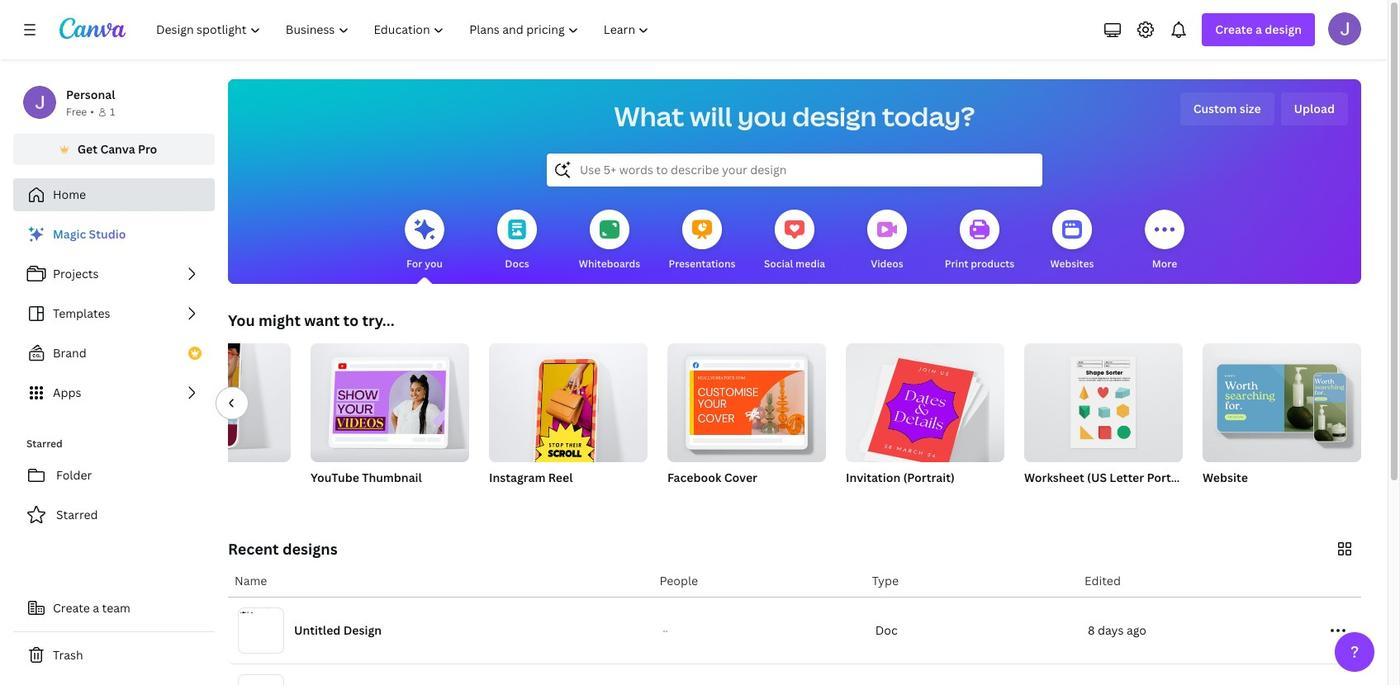 Task type: describe. For each thing, give the bounding box(es) containing it.
apps
[[53, 385, 81, 401]]

jacob simon image
[[1328, 12, 1361, 45]]

what
[[614, 98, 684, 134]]

apps link
[[13, 377, 215, 410]]

instagram
[[489, 470, 546, 486]]

you
[[228, 311, 255, 330]]

starred inside button
[[56, 507, 98, 523]]

magic
[[53, 226, 86, 242]]

for
[[407, 257, 422, 271]]

docs
[[505, 257, 529, 271]]

for you
[[407, 257, 443, 271]]

studio
[[89, 226, 126, 242]]

facebook cover
[[667, 470, 757, 486]]

to
[[343, 311, 359, 330]]

templates
[[53, 306, 110, 321]]

cover
[[724, 470, 757, 486]]

social
[[764, 257, 793, 271]]

a for team
[[93, 601, 99, 616]]

custom size button
[[1180, 93, 1274, 126]]

0 vertical spatial starred
[[26, 437, 63, 451]]

group for facebook
[[667, 337, 826, 463]]

a for design
[[1256, 21, 1262, 37]]

facebook
[[667, 470, 721, 486]]

ago
[[1127, 623, 1147, 639]]

team
[[102, 601, 130, 616]]

1
[[110, 105, 115, 119]]

videos button
[[867, 198, 907, 284]]

products
[[971, 257, 1015, 271]]

design inside dropdown button
[[1265, 21, 1302, 37]]

presentations button
[[669, 198, 736, 284]]

free
[[66, 105, 87, 119]]

portrait)
[[1147, 470, 1194, 486]]

home link
[[13, 178, 215, 211]]

brand
[[53, 345, 87, 361]]

reel
[[548, 470, 573, 486]]

canva
[[100, 141, 135, 157]]

people
[[660, 573, 698, 589]]

templates link
[[13, 297, 215, 330]]

websites
[[1050, 257, 1094, 271]]

type
[[872, 573, 899, 589]]

print
[[945, 257, 968, 271]]

thumbnail
[[362, 470, 422, 486]]

custom size
[[1193, 101, 1261, 116]]

untitled design
[[294, 623, 382, 639]]

invitation
[[846, 470, 901, 486]]

website
[[1203, 470, 1248, 486]]

trash link
[[13, 639, 215, 672]]

8
[[1088, 623, 1095, 639]]

website group
[[1203, 337, 1361, 507]]

docs button
[[497, 198, 537, 284]]

(us
[[1087, 470, 1107, 486]]

invitation (portrait)
[[846, 470, 955, 486]]

presentations
[[669, 257, 736, 271]]

1 vertical spatial design
[[792, 98, 877, 134]]

starred link
[[13, 499, 215, 532]]

facebook cover group
[[667, 337, 826, 507]]

worksheet (us letter portrait) group
[[1024, 337, 1194, 507]]

folder link
[[13, 459, 215, 492]]

brand link
[[13, 337, 215, 370]]

what will you design today?
[[614, 98, 975, 134]]

websites button
[[1050, 198, 1094, 284]]

create for create a team
[[53, 601, 90, 616]]

designs
[[282, 539, 338, 559]]



Task type: vqa. For each thing, say whether or not it's contained in the screenshot.
presentations Button
yes



Task type: locate. For each thing, give the bounding box(es) containing it.
--
[[663, 627, 668, 635]]

for you button
[[405, 198, 444, 284]]

•
[[90, 105, 94, 119]]

group for worksheet
[[1024, 337, 1183, 463]]

group for youtube
[[311, 337, 469, 463]]

1 horizontal spatial create
[[1215, 21, 1253, 37]]

instagram reel
[[489, 470, 573, 486]]

you right will
[[738, 98, 787, 134]]

create for create a design
[[1215, 21, 1253, 37]]

a inside create a team button
[[93, 601, 99, 616]]

top level navigation element
[[145, 13, 664, 46]]

name
[[235, 573, 267, 589]]

magic studio
[[53, 226, 126, 242]]

get canva pro button
[[13, 134, 215, 165]]

5 group from the left
[[846, 337, 1004, 468]]

0 horizontal spatial design
[[792, 98, 877, 134]]

6 group from the left
[[1024, 337, 1183, 463]]

4 group from the left
[[667, 337, 826, 463]]

upload button
[[1281, 93, 1348, 126]]

create
[[1215, 21, 1253, 37], [53, 601, 90, 616]]

instagram reel group
[[489, 337, 648, 507]]

0 vertical spatial a
[[1256, 21, 1262, 37]]

try...
[[362, 311, 395, 330]]

social media button
[[764, 198, 825, 284]]

1 vertical spatial a
[[93, 601, 99, 616]]

1 group from the left
[[132, 337, 291, 463]]

design left jacob simon 'icon'
[[1265, 21, 1302, 37]]

get
[[77, 141, 98, 157]]

letter
[[1110, 470, 1144, 486]]

personal
[[66, 87, 115, 102]]

design
[[343, 623, 382, 639]]

might
[[259, 311, 301, 330]]

folder
[[56, 468, 92, 483]]

1 vertical spatial create
[[53, 601, 90, 616]]

will
[[690, 98, 732, 134]]

media
[[796, 257, 825, 271]]

starred down folder
[[56, 507, 98, 523]]

more button
[[1145, 198, 1185, 284]]

0 horizontal spatial you
[[425, 257, 443, 271]]

days
[[1098, 623, 1124, 639]]

recent designs
[[228, 539, 338, 559]]

recent
[[228, 539, 279, 559]]

8 days ago
[[1088, 623, 1147, 639]]

None search field
[[547, 154, 1042, 187]]

you right for
[[425, 257, 443, 271]]

7 group from the left
[[1203, 337, 1361, 463]]

starred up folder
[[26, 437, 63, 451]]

worksheet
[[1024, 470, 1084, 486]]

a left team
[[93, 601, 99, 616]]

print products button
[[945, 198, 1015, 284]]

youtube
[[311, 470, 359, 486]]

design
[[1265, 21, 1302, 37], [792, 98, 877, 134]]

2 group from the left
[[311, 337, 469, 463]]

edited
[[1085, 573, 1121, 589]]

more
[[1152, 257, 1177, 271]]

create a design
[[1215, 21, 1302, 37]]

youtube thumbnail
[[311, 470, 422, 486]]

list
[[13, 218, 215, 410]]

videos
[[871, 257, 903, 271]]

create a team button
[[13, 592, 215, 625]]

create inside button
[[53, 601, 90, 616]]

group inside worksheet (us letter portrait) group
[[1024, 337, 1183, 463]]

group for invitation
[[846, 337, 1004, 468]]

1 - from the left
[[663, 627, 665, 635]]

3 group from the left
[[489, 337, 648, 472]]

0 vertical spatial create
[[1215, 21, 1253, 37]]

1 horizontal spatial you
[[738, 98, 787, 134]]

1 horizontal spatial a
[[1256, 21, 1262, 37]]

starred button
[[13, 499, 215, 532]]

whiteboards button
[[579, 198, 640, 284]]

custom
[[1193, 101, 1237, 116]]

you inside button
[[425, 257, 443, 271]]

1 horizontal spatial design
[[1265, 21, 1302, 37]]

1 vertical spatial starred
[[56, 507, 98, 523]]

worksheet (us letter portrait)
[[1024, 470, 1194, 486]]

a
[[1256, 21, 1262, 37], [93, 601, 99, 616]]

list containing magic studio
[[13, 218, 215, 410]]

0 vertical spatial design
[[1265, 21, 1302, 37]]

whiteboards
[[579, 257, 640, 271]]

you might want to try...
[[228, 311, 395, 330]]

create a team
[[53, 601, 130, 616]]

0 vertical spatial you
[[738, 98, 787, 134]]

a up size
[[1256, 21, 1262, 37]]

group
[[132, 337, 291, 463], [311, 337, 469, 463], [489, 337, 648, 472], [667, 337, 826, 463], [846, 337, 1004, 468], [1024, 337, 1183, 463], [1203, 337, 1361, 463]]

free •
[[66, 105, 94, 119]]

projects
[[53, 266, 99, 282]]

0 horizontal spatial create
[[53, 601, 90, 616]]

design up search search field
[[792, 98, 877, 134]]

youtube thumbnail group
[[311, 337, 469, 507]]

projects link
[[13, 258, 215, 291]]

invitation (portrait) group
[[846, 337, 1004, 507]]

create left team
[[53, 601, 90, 616]]

group for instagram
[[489, 337, 648, 472]]

1 vertical spatial you
[[425, 257, 443, 271]]

untitled
[[294, 623, 341, 639]]

create inside dropdown button
[[1215, 21, 1253, 37]]

Search search field
[[580, 154, 1009, 186]]

create up custom size on the top right
[[1215, 21, 1253, 37]]

a inside create a design dropdown button
[[1256, 21, 1262, 37]]

doc
[[875, 623, 898, 639]]

want
[[304, 311, 340, 330]]

size
[[1240, 101, 1261, 116]]

pro
[[138, 141, 157, 157]]

get canva pro
[[77, 141, 157, 157]]

trash
[[53, 648, 83, 663]]

0 horizontal spatial a
[[93, 601, 99, 616]]

today?
[[882, 98, 975, 134]]

starred
[[26, 437, 63, 451], [56, 507, 98, 523]]

magic studio link
[[13, 218, 215, 251]]

2 - from the left
[[665, 627, 668, 635]]

upload
[[1294, 101, 1335, 116]]

folder button
[[13, 459, 215, 492]]

home
[[53, 187, 86, 202]]

social media
[[764, 257, 825, 271]]

(portrait)
[[903, 470, 955, 486]]



